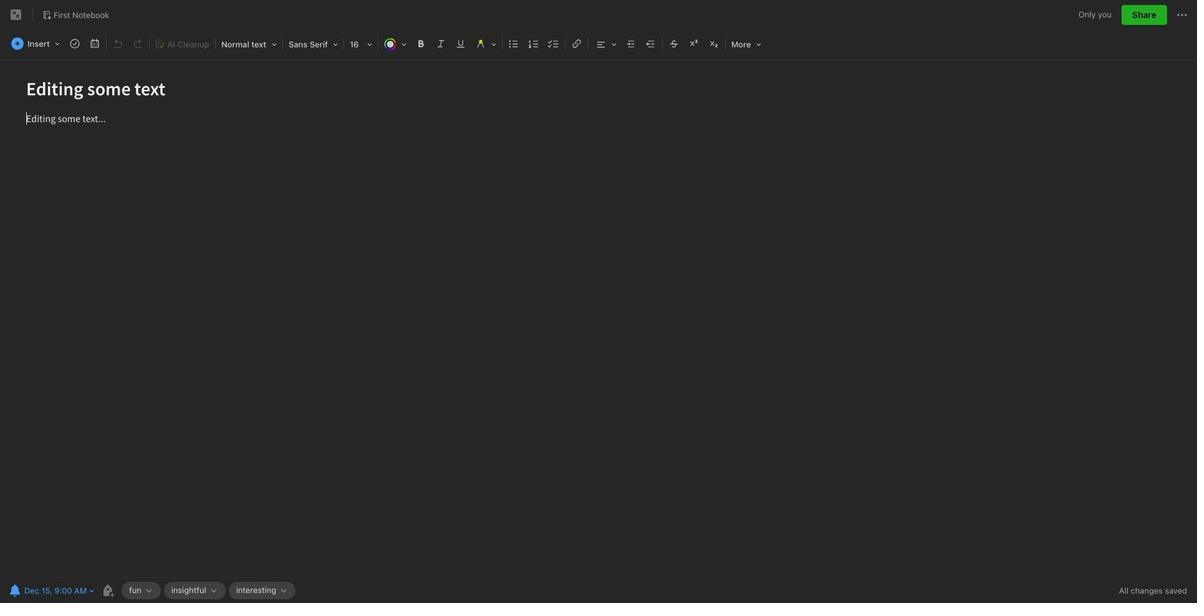 Task type: vqa. For each thing, say whether or not it's contained in the screenshot.
96
no



Task type: describe. For each thing, give the bounding box(es) containing it.
More actions field
[[1175, 5, 1190, 25]]

Note Editor text field
[[0, 60, 1197, 578]]

first
[[54, 10, 70, 20]]

sans
[[289, 39, 308, 49]]

insert
[[27, 39, 50, 49]]

more
[[731, 39, 751, 49]]

add tag image
[[100, 584, 115, 599]]

only
[[1079, 10, 1096, 19]]

you
[[1098, 10, 1112, 19]]

calendar event image
[[86, 35, 103, 52]]

Edit reminder field
[[6, 582, 95, 600]]

Alignment field
[[590, 35, 621, 53]]

changes
[[1131, 586, 1163, 596]]

dec
[[24, 586, 39, 596]]

Font size field
[[345, 35, 377, 53]]

normal text
[[221, 39, 266, 49]]

more actions image
[[1175, 7, 1190, 22]]

Font family field
[[284, 35, 342, 53]]

interesting button
[[229, 582, 296, 600]]

bold image
[[412, 35, 430, 52]]

insightful Tag actions field
[[206, 587, 218, 596]]

first notebook
[[54, 10, 109, 20]]

insightful
[[171, 586, 206, 596]]

normal
[[221, 39, 249, 49]]

fun button
[[122, 582, 161, 600]]

italic image
[[432, 35, 450, 52]]

text
[[252, 39, 266, 49]]

insightful button
[[164, 582, 226, 600]]

checklist image
[[545, 35, 562, 52]]

fun
[[129, 586, 141, 596]]

9:00
[[54, 586, 72, 596]]

More field
[[727, 35, 766, 53]]

indent image
[[622, 35, 640, 52]]

Highlight field
[[471, 35, 501, 53]]

all changes saved
[[1119, 586, 1187, 596]]

numbered list image
[[525, 35, 543, 52]]



Task type: locate. For each thing, give the bounding box(es) containing it.
saved
[[1165, 586, 1187, 596]]

Font color field
[[380, 35, 411, 53]]

superscript image
[[685, 35, 703, 52]]

serif
[[310, 39, 328, 49]]

interesting Tag actions field
[[276, 587, 288, 596]]

15,
[[41, 586, 52, 596]]

subscript image
[[705, 35, 723, 52]]

only you
[[1079, 10, 1112, 19]]

underline image
[[452, 35, 470, 52]]

fun Tag actions field
[[141, 587, 153, 596]]

note window element
[[0, 0, 1197, 604]]

dec 15, 9:00 am
[[24, 586, 87, 596]]

task image
[[66, 35, 84, 52]]

outdent image
[[642, 35, 660, 52]]

Insert field
[[8, 35, 64, 52]]

notebook
[[72, 10, 109, 20]]

sans serif
[[289, 39, 328, 49]]

16
[[350, 39, 359, 49]]

dec 15, 9:00 am button
[[6, 582, 88, 600]]

collapse note image
[[9, 7, 24, 22]]

bulleted list image
[[505, 35, 523, 52]]

strikethrough image
[[665, 35, 683, 52]]

interesting
[[236, 586, 276, 596]]

all
[[1119, 586, 1129, 596]]

share
[[1132, 9, 1157, 20]]

am
[[74, 586, 87, 596]]

insert link image
[[568, 35, 586, 52]]

Heading level field
[[217, 35, 281, 53]]

share button
[[1122, 5, 1167, 25]]

first notebook button
[[38, 6, 114, 24]]



